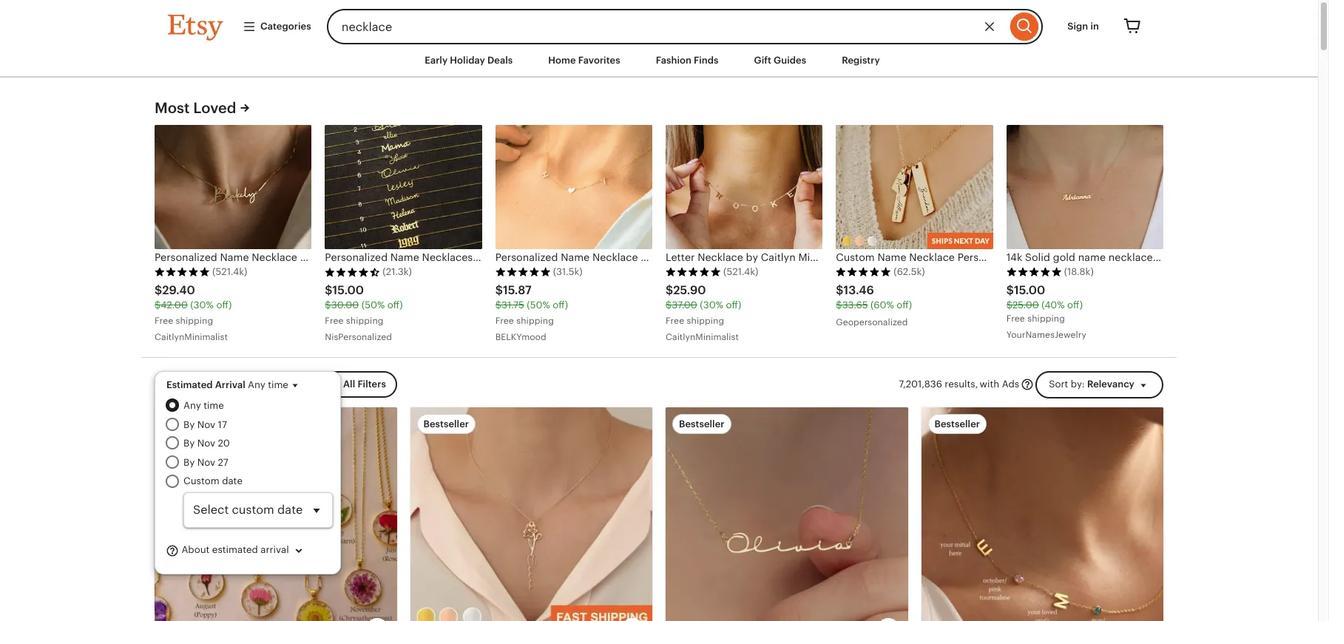 Task type: describe. For each thing, give the bounding box(es) containing it.
30.00
[[331, 300, 359, 311]]

by nov 20 link
[[184, 437, 333, 451]]

personalized name necklaces, personalized name necklaces , script name necklaces, black friday sale , gift for her , persoanlized gift image
[[325, 125, 482, 250]]

personalized name necklace by caitlynminimalist • gold name necklace with box chain • perfect gift for her • personalized gift • nm81f91 image
[[155, 125, 312, 250]]

shipping for $ 25.90 $ 37.00 (30% off) free shipping caitlynminimalist
[[687, 316, 725, 326]]

29.40
[[162, 284, 195, 298]]

personalized name necklace - initial necklace - letter necklace - custom necklace - wife gifts - gifts for mom - minimalist- christmas  gift image
[[496, 125, 653, 250]]

5 out of 5 stars image for 15.00
[[1007, 267, 1062, 277]]

estimated
[[166, 380, 213, 391]]

geopersonalized
[[836, 318, 908, 328]]

favorites
[[578, 55, 621, 66]]

estimated arrival any time
[[166, 380, 289, 391]]

bestseller for name necklace with birth flower, flower name necklace, minimalist silver name flower necklace, 14k custom name necklace with birth flower image
[[424, 419, 469, 430]]

most
[[155, 100, 190, 116]]

any time
[[184, 400, 224, 412]]

time inside select an estimated delivery date option group
[[204, 400, 224, 412]]

free for $ 15.00 $ 25.00 (40% off) free shipping yournamesjewelry
[[1007, 314, 1026, 324]]

most loved link
[[155, 98, 253, 118]]

(21.3k)
[[383, 267, 412, 278]]

$ 15.00 $ 30.00 (50% off) free shipping nispersonalized
[[325, 284, 403, 343]]

off) for $ 15.87 $ 31.75 (50% off) free shipping belkymood
[[553, 300, 568, 311]]

deals
[[488, 55, 513, 66]]

gift
[[754, 55, 772, 66]]

nispersonalized
[[325, 332, 392, 343]]

about estimated arrival
[[179, 545, 289, 556]]

registry
[[842, 55, 880, 66]]

relevancy
[[1088, 379, 1135, 390]]

by nov 20
[[184, 438, 230, 449]]

menu bar containing early holiday deals
[[141, 44, 1177, 78]]

about estimated arrival button
[[166, 537, 317, 565]]

product video element for birth month flower necklace, stainless steel real dried flower necklaces, gift for plant lady, birthday gift, gift for mom, christmas gift. image
[[155, 408, 397, 622]]

7,201,836
[[899, 379, 943, 390]]

37.00
[[672, 300, 698, 311]]

nov for 17
[[197, 419, 215, 430]]

(521.4k) for 25.90
[[724, 267, 759, 278]]

letter necklace by caitlyn minimalist • name necklace • perfect for your minimalist look • gifts for mom • christmas gift for her • nm54f77 image
[[666, 125, 823, 250]]

0 vertical spatial any
[[248, 380, 265, 391]]

fashion
[[656, 55, 692, 66]]

shipping for $ 15.00 $ 30.00 (50% off) free shipping nispersonalized
[[346, 316, 384, 326]]

3 bestseller link from the left
[[666, 408, 908, 622]]

(31.5k)
[[553, 267, 583, 278]]

early
[[425, 55, 448, 66]]

15.00 for 30.00
[[333, 284, 364, 298]]

select an estimated delivery date option group
[[166, 399, 333, 528]]

filters
[[358, 379, 386, 390]]

$ 29.40 $ 42.00 (30% off) free shipping caitlynminimalist
[[155, 284, 232, 343]]

belkymood
[[496, 332, 547, 343]]

off) for $ 13.46 $ 33.65 (60% off) geopersonalized
[[897, 300, 912, 311]]

$ 15.87 $ 31.75 (50% off) free shipping belkymood
[[496, 284, 568, 343]]

by nov 17 link
[[184, 418, 333, 432]]

5 out of 5 stars image for 25.90
[[666, 267, 721, 277]]

all filters button
[[317, 372, 397, 399]]

off) for $ 15.00 $ 25.00 (40% off) free shipping yournamesjewelry
[[1068, 300, 1083, 311]]

25.90
[[674, 284, 706, 298]]

13.46
[[844, 284, 875, 298]]

nov for 27
[[197, 457, 215, 468]]

date
[[222, 475, 243, 487]]

guides
[[774, 55, 807, 66]]

4 bestseller from the left
[[935, 419, 980, 430]]

14k solid gold name necklace , personalized name necklace , gold name necklace , personalized jewelry , personalized gift , christmas gift image
[[1007, 125, 1164, 250]]

sort by: relevancy
[[1049, 379, 1135, 390]]

5 out of 5 stars image for 29.40
[[155, 267, 210, 277]]

5 out of 5 stars image for 15.87
[[496, 267, 551, 277]]

$ 25.90 $ 37.00 (30% off) free shipping caitlynminimalist
[[666, 284, 742, 343]]

off) for $ 25.90 $ 37.00 (30% off) free shipping caitlynminimalist
[[726, 300, 742, 311]]

(30% for 29.40
[[190, 300, 214, 311]]

shipping for $ 15.87 $ 31.75 (50% off) free shipping belkymood
[[517, 316, 554, 326]]

shipping for $ 29.40 $ 42.00 (30% off) free shipping caitlynminimalist
[[176, 316, 213, 326]]

5 out of 5 stars image for 13.46
[[836, 267, 892, 277]]

Search for anything text field
[[327, 9, 1007, 44]]

sideways initial birthstone necklace,  dainty letter necklace, personalized necklace, birthday gifts for her image
[[922, 408, 1164, 622]]

(60%
[[871, 300, 894, 311]]

product video element for name necklace with birth flower, flower name necklace, minimalist silver name flower necklace, 14k custom name necklace with birth flower image
[[410, 408, 653, 622]]

off) for $ 29.40 $ 42.00 (30% off) free shipping caitlynminimalist
[[216, 300, 232, 311]]



Task type: locate. For each thing, give the bounding box(es) containing it.
1 vertical spatial time
[[204, 400, 224, 412]]

product video element
[[155, 408, 397, 622], [410, 408, 653, 622], [666, 408, 908, 622]]

early holiday deals link
[[414, 47, 524, 74]]

5 out of 5 stars image
[[155, 267, 210, 277], [496, 267, 551, 277], [666, 267, 721, 277], [836, 267, 892, 277], [1007, 267, 1062, 277]]

by up custom on the bottom of the page
[[184, 457, 195, 468]]

2 bestseller from the left
[[424, 419, 469, 430]]

2 5 out of 5 stars image from the left
[[496, 267, 551, 277]]

nov left 17
[[197, 419, 215, 430]]

2 (30% from the left
[[700, 300, 724, 311]]

(50% right 31.75
[[527, 300, 550, 311]]

by inside by nov 27 link
[[184, 457, 195, 468]]

any up any time link
[[248, 380, 265, 391]]

3 by from the top
[[184, 457, 195, 468]]

free inside $ 15.00 $ 25.00 (40% off) free shipping yournamesjewelry
[[1007, 314, 1026, 324]]

2 by from the top
[[184, 438, 195, 449]]

27
[[218, 457, 228, 468]]

4 off) from the left
[[726, 300, 742, 311]]

shipping down 42.00
[[176, 316, 213, 326]]

fashion finds
[[656, 55, 719, 66]]

(30% inside $ 29.40 $ 42.00 (30% off) free shipping caitlynminimalist
[[190, 300, 214, 311]]

5 out of 5 stars image up 13.46
[[836, 267, 892, 277]]

1 by from the top
[[184, 419, 195, 430]]

gift guides
[[754, 55, 807, 66]]

shipping inside $ 15.87 $ 31.75 (50% off) free shipping belkymood
[[517, 316, 554, 326]]

caitlynminimalist down 37.00
[[666, 332, 739, 343]]

time up by nov 17
[[204, 400, 224, 412]]

nov inside by nov 20 link
[[197, 438, 215, 449]]

categories
[[260, 21, 311, 32]]

(50% for 15.00
[[362, 300, 385, 311]]

5 out of 5 stars image up 29.40 on the top left
[[155, 267, 210, 277]]

home favorites
[[549, 55, 621, 66]]

15.00 inside $ 15.00 $ 25.00 (40% off) free shipping yournamesjewelry
[[1014, 284, 1046, 298]]

0 vertical spatial time
[[268, 380, 289, 391]]

(62.5k)
[[894, 267, 925, 278]]

shipping inside $ 15.00 $ 25.00 (40% off) free shipping yournamesjewelry
[[1028, 314, 1066, 324]]

gift guides link
[[743, 47, 818, 74]]

any inside select an estimated delivery date option group
[[184, 400, 201, 412]]

2 (50% from the left
[[527, 300, 550, 311]]

2 caitlynminimalist from the left
[[666, 332, 739, 343]]

caitlynminimalist
[[155, 332, 228, 343], [666, 332, 739, 343]]

1 caitlynminimalist from the left
[[155, 332, 228, 343]]

free inside $ 29.40 $ 42.00 (30% off) free shipping caitlynminimalist
[[155, 316, 173, 326]]

loved
[[193, 100, 236, 116]]

0 horizontal spatial product video element
[[155, 408, 397, 622]]

sign in button
[[1057, 13, 1111, 40]]

shipping down 37.00
[[687, 316, 725, 326]]

caitlynminimalist for 29.40
[[155, 332, 228, 343]]

(18.8k)
[[1065, 267, 1094, 278]]

15.00 up 30.00
[[333, 284, 364, 298]]

1 product video element from the left
[[155, 408, 397, 622]]

0 vertical spatial nov
[[197, 419, 215, 430]]

by for by nov 17
[[184, 419, 195, 430]]

4 5 out of 5 stars image from the left
[[836, 267, 892, 277]]

31.75
[[502, 300, 524, 311]]

off) inside $ 25.90 $ 37.00 (30% off) free shipping caitlynminimalist
[[726, 300, 742, 311]]

(521.4k) up $ 29.40 $ 42.00 (30% off) free shipping caitlynminimalist
[[212, 267, 247, 278]]

banner
[[141, 0, 1177, 44]]

$
[[155, 284, 162, 298], [325, 284, 333, 298], [496, 284, 503, 298], [666, 284, 674, 298], [836, 284, 844, 298], [1007, 284, 1014, 298], [155, 300, 161, 311], [325, 300, 331, 311], [496, 300, 502, 311], [666, 300, 672, 311], [836, 300, 843, 311], [1007, 300, 1013, 311]]

1 5 out of 5 stars image from the left
[[155, 267, 210, 277]]

off) for $ 15.00 $ 30.00 (50% off) free shipping nispersonalized
[[388, 300, 403, 311]]

free down 42.00
[[155, 316, 173, 326]]

off) right (40%
[[1068, 300, 1083, 311]]

1 vertical spatial nov
[[197, 438, 215, 449]]

5 off) from the left
[[897, 300, 912, 311]]

shipping down (40%
[[1028, 314, 1066, 324]]

categories button
[[232, 13, 322, 40]]

15.00 up 25.00
[[1014, 284, 1046, 298]]

6 off) from the left
[[1068, 300, 1083, 311]]

by for by nov 27
[[184, 457, 195, 468]]

(521.4k)
[[212, 267, 247, 278], [724, 267, 759, 278]]

shipping inside $ 25.90 $ 37.00 (30% off) free shipping caitlynminimalist
[[687, 316, 725, 326]]

2 15.00 from the left
[[1014, 284, 1046, 298]]

off) down (31.5k)
[[553, 300, 568, 311]]

5 out of 5 stars image up 25.00
[[1007, 267, 1062, 277]]

1 horizontal spatial 15.00
[[1014, 284, 1046, 298]]

off) inside $ 29.40 $ 42.00 (30% off) free shipping caitlynminimalist
[[216, 300, 232, 311]]

shipping up belkymood
[[517, 316, 554, 326]]

by down by nov 17
[[184, 438, 195, 449]]

sort
[[1049, 379, 1069, 390]]

5 out of 5 stars image up 25.90 at right
[[666, 267, 721, 277]]

(50% inside $ 15.00 $ 30.00 (50% off) free shipping nispersonalized
[[362, 300, 385, 311]]

off) inside $ 13.46 $ 33.65 (60% off) geopersonalized
[[897, 300, 912, 311]]

3 bestseller from the left
[[679, 419, 725, 430]]

1 (50% from the left
[[362, 300, 385, 311]]

bestseller for 14k solid gold name necklace, personalized jewelry, personalized gift, initial name necklace, gold name necklace, christmas gift, moms image at the bottom of page
[[679, 419, 725, 430]]

custom
[[184, 475, 220, 487]]

birth month flower necklace, stainless steel real dried flower necklaces, gift for plant lady, birthday gift, gift for mom, christmas gift. image
[[155, 408, 397, 622]]

by for by nov 20
[[184, 438, 195, 449]]

1 vertical spatial any
[[184, 400, 201, 412]]

0 horizontal spatial caitlynminimalist
[[155, 332, 228, 343]]

None search field
[[327, 9, 1044, 44]]

arrival
[[215, 380, 246, 391]]

most loved
[[155, 100, 236, 116]]

5 out of 5 stars image up 15.87
[[496, 267, 551, 277]]

shipping for $ 15.00 $ 25.00 (40% off) free shipping yournamesjewelry
[[1028, 314, 1066, 324]]

name necklace with birth flower, flower name necklace, minimalist silver name flower necklace, 14k custom name necklace with birth flower image
[[410, 408, 653, 622]]

free for $ 25.90 $ 37.00 (30% off) free shipping caitlynminimalist
[[666, 316, 685, 326]]

(30% down 25.90 at right
[[700, 300, 724, 311]]

by inside by nov 20 link
[[184, 438, 195, 449]]

1 nov from the top
[[197, 419, 215, 430]]

off) right 42.00
[[216, 300, 232, 311]]

33.65
[[843, 300, 868, 311]]

$ 13.46 $ 33.65 (60% off) geopersonalized
[[836, 284, 912, 328]]

with
[[980, 379, 1000, 390]]

any down estimated
[[184, 400, 201, 412]]

15.00 for 25.00
[[1014, 284, 1046, 298]]

nov
[[197, 419, 215, 430], [197, 438, 215, 449], [197, 457, 215, 468]]

free inside $ 15.00 $ 30.00 (50% off) free shipping nispersonalized
[[325, 316, 344, 326]]

shipping inside $ 29.40 $ 42.00 (30% off) free shipping caitlynminimalist
[[176, 316, 213, 326]]

25.00
[[1013, 300, 1039, 311]]

nov inside by nov 17 link
[[197, 419, 215, 430]]

1 horizontal spatial (50%
[[527, 300, 550, 311]]

0 horizontal spatial (521.4k)
[[212, 267, 247, 278]]

off) right 37.00
[[726, 300, 742, 311]]

2 vertical spatial nov
[[197, 457, 215, 468]]

free for $ 15.00 $ 30.00 (50% off) free shipping nispersonalized
[[325, 316, 344, 326]]

free down 30.00
[[325, 316, 344, 326]]

nov left '20'
[[197, 438, 215, 449]]

free down 31.75
[[496, 316, 514, 326]]

home
[[549, 55, 576, 66]]

shipping up the nispersonalized
[[346, 316, 384, 326]]

yournamesjewelry
[[1007, 330, 1087, 341]]

3 5 out of 5 stars image from the left
[[666, 267, 721, 277]]

20
[[218, 438, 230, 449]]

time up any time link
[[268, 380, 289, 391]]

(50% right 30.00
[[362, 300, 385, 311]]

1 bestseller from the left
[[168, 419, 213, 430]]

15.87
[[503, 284, 532, 298]]

2 bestseller link from the left
[[410, 408, 653, 622]]

17
[[218, 419, 227, 430]]

1 horizontal spatial (521.4k)
[[724, 267, 759, 278]]

7,201,836 results,
[[899, 379, 979, 390]]

off) inside $ 15.00 $ 25.00 (40% off) free shipping yournamesjewelry
[[1068, 300, 1083, 311]]

42.00
[[161, 300, 188, 311]]

1 (30% from the left
[[190, 300, 214, 311]]

0 vertical spatial by
[[184, 419, 195, 430]]

registry link
[[831, 47, 891, 74]]

product video element for 14k solid gold name necklace, personalized jewelry, personalized gift, initial name necklace, gold name necklace, christmas gift, moms image at the bottom of page
[[666, 408, 908, 622]]

fashion finds link
[[645, 47, 730, 74]]

(50%
[[362, 300, 385, 311], [527, 300, 550, 311]]

nov inside by nov 27 link
[[197, 457, 215, 468]]

4 bestseller link from the left
[[922, 408, 1164, 622]]

(30%
[[190, 300, 214, 311], [700, 300, 724, 311]]

1 horizontal spatial caitlynminimalist
[[666, 332, 739, 343]]

custom name necklace personalized gift for women mama necklace for mom engraved gifts handmade jewelry wedding unique holiday gift for her image
[[836, 125, 994, 250]]

all
[[343, 379, 355, 390]]

(50% for 15.87
[[527, 300, 550, 311]]

with ads
[[980, 379, 1020, 390]]

(30% inside $ 25.90 $ 37.00 (30% off) free shipping caitlynminimalist
[[700, 300, 724, 311]]

0 horizontal spatial time
[[204, 400, 224, 412]]

banner containing categories
[[141, 0, 1177, 44]]

shipping
[[1028, 314, 1066, 324], [176, 316, 213, 326], [346, 316, 384, 326], [517, 316, 554, 326], [687, 316, 725, 326]]

shipping inside $ 15.00 $ 30.00 (50% off) free shipping nispersonalized
[[346, 316, 384, 326]]

finds
[[694, 55, 719, 66]]

1 horizontal spatial time
[[268, 380, 289, 391]]

1 (521.4k) from the left
[[212, 267, 247, 278]]

by:
[[1071, 379, 1085, 390]]

free inside $ 25.90 $ 37.00 (30% off) free shipping caitlynminimalist
[[666, 316, 685, 326]]

by nov 27
[[184, 457, 228, 468]]

by
[[184, 419, 195, 430], [184, 438, 195, 449], [184, 457, 195, 468]]

2 (521.4k) from the left
[[724, 267, 759, 278]]

nov left 27
[[197, 457, 215, 468]]

1 bestseller link from the left
[[155, 408, 397, 622]]

3 nov from the top
[[197, 457, 215, 468]]

menu bar
[[141, 44, 1177, 78]]

off) inside $ 15.00 $ 30.00 (50% off) free shipping nispersonalized
[[388, 300, 403, 311]]

arrival
[[261, 545, 289, 556]]

home favorites link
[[537, 47, 632, 74]]

free down 37.00
[[666, 316, 685, 326]]

by down any time
[[184, 419, 195, 430]]

any time link
[[184, 399, 333, 413]]

off) right (60%
[[897, 300, 912, 311]]

nov for 20
[[197, 438, 215, 449]]

(30% down 29.40 on the top left
[[190, 300, 214, 311]]

all filters
[[343, 379, 386, 390]]

0 horizontal spatial any
[[184, 400, 201, 412]]

about
[[182, 545, 210, 556]]

by nov 17
[[184, 419, 227, 430]]

off) down (21.3k)
[[388, 300, 403, 311]]

free down 25.00
[[1007, 314, 1026, 324]]

0 horizontal spatial (30%
[[190, 300, 214, 311]]

2 vertical spatial by
[[184, 457, 195, 468]]

caitlynminimalist down 42.00
[[155, 332, 228, 343]]

caitlynminimalist inside $ 29.40 $ 42.00 (30% off) free shipping caitlynminimalist
[[155, 332, 228, 343]]

14k solid gold name necklace, personalized jewelry, personalized gift, initial name necklace, gold name necklace, christmas gift, moms image
[[666, 408, 908, 622]]

holiday
[[450, 55, 485, 66]]

caitlynminimalist for 25.90
[[666, 332, 739, 343]]

15.00 inside $ 15.00 $ 30.00 (50% off) free shipping nispersonalized
[[333, 284, 364, 298]]

1 horizontal spatial any
[[248, 380, 265, 391]]

(40%
[[1042, 300, 1065, 311]]

1 15.00 from the left
[[333, 284, 364, 298]]

1 horizontal spatial (30%
[[700, 300, 724, 311]]

4.5 out of 5 stars image
[[325, 267, 381, 277]]

(50% inside $ 15.87 $ 31.75 (50% off) free shipping belkymood
[[527, 300, 550, 311]]

off)
[[216, 300, 232, 311], [388, 300, 403, 311], [553, 300, 568, 311], [726, 300, 742, 311], [897, 300, 912, 311], [1068, 300, 1083, 311]]

15.00
[[333, 284, 364, 298], [1014, 284, 1046, 298]]

by nov 27 link
[[184, 456, 333, 470]]

in
[[1091, 21, 1100, 32]]

(521.4k) up $ 25.90 $ 37.00 (30% off) free shipping caitlynminimalist
[[724, 267, 759, 278]]

1 horizontal spatial product video element
[[410, 408, 653, 622]]

off) inside $ 15.87 $ 31.75 (50% off) free shipping belkymood
[[553, 300, 568, 311]]

1 vertical spatial by
[[184, 438, 195, 449]]

caitlynminimalist inside $ 25.90 $ 37.00 (30% off) free shipping caitlynminimalist
[[666, 332, 739, 343]]

0 horizontal spatial 15.00
[[333, 284, 364, 298]]

3 off) from the left
[[553, 300, 568, 311]]

bestseller for birth month flower necklace, stainless steel real dried flower necklaces, gift for plant lady, birthday gift, gift for mom, christmas gift. image
[[168, 419, 213, 430]]

2 off) from the left
[[388, 300, 403, 311]]

custom date
[[184, 475, 243, 487]]

2 nov from the top
[[197, 438, 215, 449]]

2 horizontal spatial product video element
[[666, 408, 908, 622]]

results,
[[945, 379, 979, 390]]

1 off) from the left
[[216, 300, 232, 311]]

free
[[1007, 314, 1026, 324], [155, 316, 173, 326], [325, 316, 344, 326], [496, 316, 514, 326], [666, 316, 685, 326]]

sign in
[[1068, 21, 1100, 32]]

0 horizontal spatial (50%
[[362, 300, 385, 311]]

3 product video element from the left
[[666, 408, 908, 622]]

ads
[[1002, 379, 1020, 390]]

$ 15.00 $ 25.00 (40% off) free shipping yournamesjewelry
[[1007, 284, 1087, 341]]

free for $ 29.40 $ 42.00 (30% off) free shipping caitlynminimalist
[[155, 316, 173, 326]]

bestseller link
[[155, 408, 397, 622], [410, 408, 653, 622], [666, 408, 908, 622], [922, 408, 1164, 622]]

5 5 out of 5 stars image from the left
[[1007, 267, 1062, 277]]

(521.4k) for 29.40
[[212, 267, 247, 278]]

free for $ 15.87 $ 31.75 (50% off) free shipping belkymood
[[496, 316, 514, 326]]

estimated
[[212, 545, 258, 556]]

early holiday deals
[[425, 55, 513, 66]]

by inside by nov 17 link
[[184, 419, 195, 430]]

2 product video element from the left
[[410, 408, 653, 622]]

sign
[[1068, 21, 1089, 32]]

(30% for 25.90
[[700, 300, 724, 311]]

free inside $ 15.87 $ 31.75 (50% off) free shipping belkymood
[[496, 316, 514, 326]]



Task type: vqa. For each thing, say whether or not it's contained in the screenshot.


